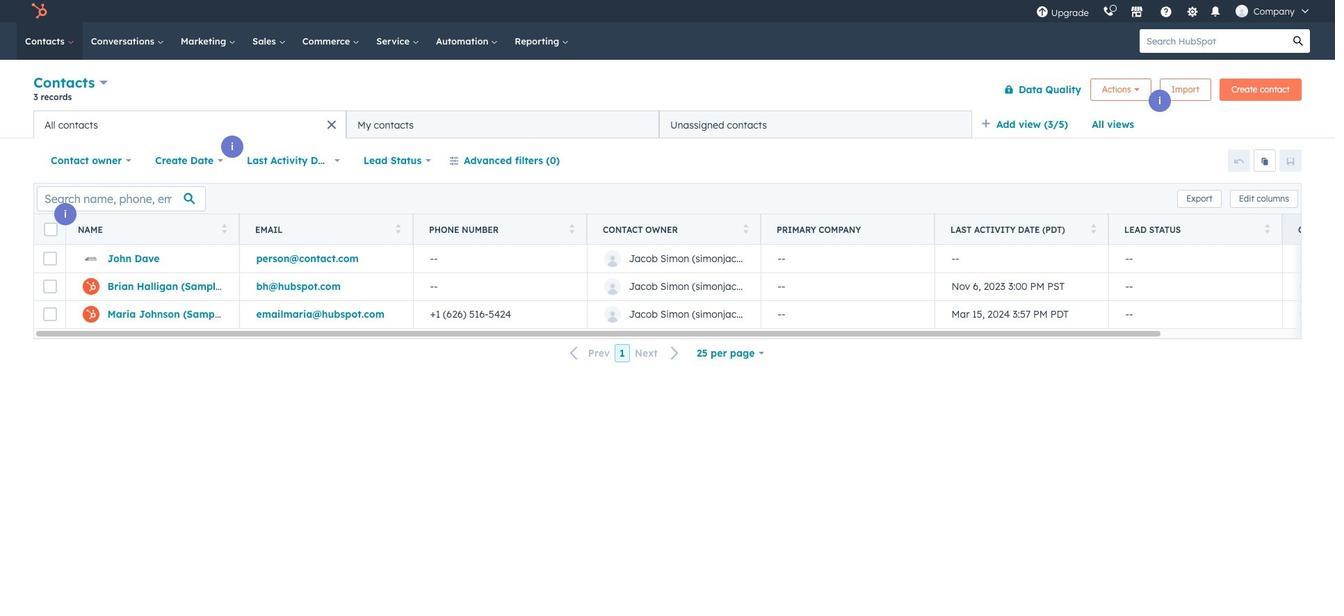 Task type: locate. For each thing, give the bounding box(es) containing it.
0 horizontal spatial press to sort. image
[[395, 224, 401, 233]]

press to sort. element
[[222, 224, 227, 235], [395, 224, 401, 235], [569, 224, 575, 235], [743, 224, 749, 235], [1091, 224, 1096, 235], [1265, 224, 1270, 235]]

Search HubSpot search field
[[1140, 29, 1287, 53]]

menu
[[1029, 0, 1319, 22]]

3 press to sort. element from the left
[[569, 224, 575, 235]]

1 press to sort. image from the left
[[222, 224, 227, 233]]

4 press to sort. element from the left
[[743, 224, 749, 235]]

1 press to sort. image from the left
[[395, 224, 401, 233]]

press to sort. image for 1st press to sort. element from the right
[[1265, 224, 1270, 233]]

press to sort. image
[[222, 224, 227, 233], [743, 224, 749, 233], [1091, 224, 1096, 233], [1265, 224, 1270, 233]]

press to sort. image
[[395, 224, 401, 233], [569, 224, 575, 233]]

4 press to sort. image from the left
[[1265, 224, 1270, 233]]

banner
[[33, 71, 1302, 111]]

2 press to sort. element from the left
[[395, 224, 401, 235]]

2 press to sort. image from the left
[[743, 224, 749, 233]]

column header
[[761, 214, 936, 245]]

press to sort. image for 3rd press to sort. element from right
[[743, 224, 749, 233]]

1 horizontal spatial press to sort. image
[[569, 224, 575, 233]]

3 press to sort. image from the left
[[1091, 224, 1096, 233]]

1 press to sort. element from the left
[[222, 224, 227, 235]]



Task type: vqa. For each thing, say whether or not it's contained in the screenshot.
bottom Link opens in a new window image
no



Task type: describe. For each thing, give the bounding box(es) containing it.
2 press to sort. image from the left
[[569, 224, 575, 233]]

6 press to sort. element from the left
[[1265, 224, 1270, 235]]

pagination navigation
[[562, 344, 688, 363]]

jacob simon image
[[1236, 5, 1249, 17]]

press to sort. image for 1st press to sort. element from the left
[[222, 224, 227, 233]]

5 press to sort. element from the left
[[1091, 224, 1096, 235]]

Search name, phone, email addresses, or company search field
[[37, 186, 206, 211]]

press to sort. image for second press to sort. element from right
[[1091, 224, 1096, 233]]

marketplaces image
[[1131, 6, 1144, 19]]



